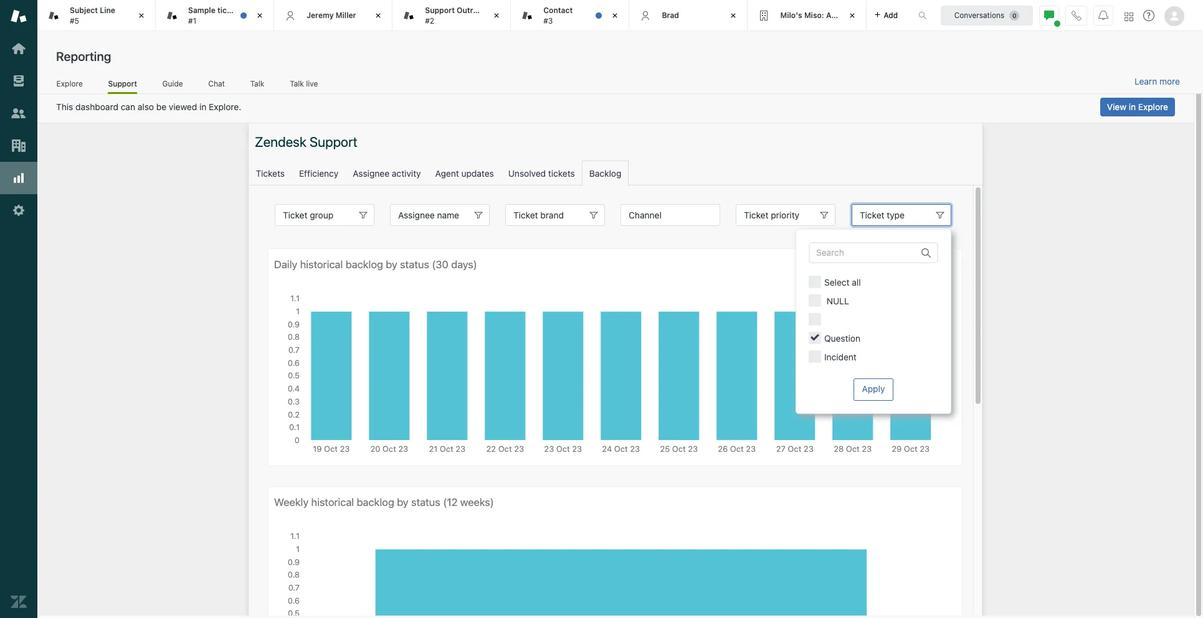 Task type: locate. For each thing, give the bounding box(es) containing it.
close image inside brad 'tab'
[[728, 9, 740, 22]]

close image
[[254, 9, 266, 22], [372, 9, 385, 22], [491, 9, 503, 22], [609, 9, 622, 22], [728, 9, 740, 22], [846, 9, 859, 22]]

get help image
[[1144, 10, 1155, 21]]

1 vertical spatial support
[[108, 79, 137, 88]]

this
[[56, 102, 73, 112]]

0 horizontal spatial in
[[199, 102, 207, 112]]

line
[[100, 6, 115, 15]]

zendesk support image
[[11, 8, 27, 24]]

in right viewed
[[199, 102, 207, 112]]

1 in from the left
[[199, 102, 207, 112]]

explore inside button
[[1139, 102, 1169, 112]]

learn more link
[[1135, 76, 1181, 87]]

add button
[[867, 0, 906, 31]]

live
[[306, 79, 318, 88]]

views image
[[11, 73, 27, 89]]

explore up this on the left of page
[[56, 79, 83, 88]]

explore.
[[209, 102, 241, 112]]

close image inside jeremy miller tab
[[372, 9, 385, 22]]

1 horizontal spatial talk
[[290, 79, 304, 88]]

1 horizontal spatial in
[[1129, 102, 1136, 112]]

2 in from the left
[[1129, 102, 1136, 112]]

button displays agent's chat status as online. image
[[1045, 10, 1055, 20]]

4 tab from the left
[[748, 0, 867, 31]]

tab containing support outreach
[[393, 0, 511, 31]]

talk for talk
[[250, 79, 264, 88]]

support inside "support outreach #2"
[[425, 6, 455, 15]]

guide
[[162, 79, 183, 88]]

1 horizontal spatial explore
[[1139, 102, 1169, 112]]

organizations image
[[11, 138, 27, 154]]

view in explore button
[[1101, 98, 1176, 117]]

2 close image from the left
[[372, 9, 385, 22]]

3 tab from the left
[[511, 0, 630, 31]]

talk right chat
[[250, 79, 264, 88]]

support for support
[[108, 79, 137, 88]]

explore link
[[56, 79, 83, 92]]

subject line #5
[[70, 6, 115, 25]]

1 talk from the left
[[250, 79, 264, 88]]

support for support outreach #2
[[425, 6, 455, 15]]

in right view
[[1129, 102, 1136, 112]]

6 close image from the left
[[846, 9, 859, 22]]

admin image
[[11, 203, 27, 219]]

explore down learn more link
[[1139, 102, 1169, 112]]

tab containing contact
[[511, 0, 630, 31]]

1 horizontal spatial support
[[425, 6, 455, 15]]

talk live link
[[290, 79, 319, 92]]

0 vertical spatial support
[[425, 6, 455, 15]]

talk for talk live
[[290, 79, 304, 88]]

support
[[425, 6, 455, 15], [108, 79, 137, 88]]

2 talk from the left
[[290, 79, 304, 88]]

notifications image
[[1099, 10, 1109, 20]]

talk inside talk live link
[[290, 79, 304, 88]]

close image inside the #1 tab
[[254, 9, 266, 22]]

support up can
[[108, 79, 137, 88]]

support up #2
[[425, 6, 455, 15]]

5 close image from the left
[[728, 9, 740, 22]]

3 close image from the left
[[491, 9, 503, 22]]

talk left live
[[290, 79, 304, 88]]

chat link
[[208, 79, 225, 92]]

add
[[884, 10, 898, 20]]

outreach
[[457, 6, 491, 15]]

in inside button
[[1129, 102, 1136, 112]]

1 vertical spatial explore
[[1139, 102, 1169, 112]]

chat
[[208, 79, 225, 88]]

talk inside talk link
[[250, 79, 264, 88]]

in
[[199, 102, 207, 112], [1129, 102, 1136, 112]]

explore
[[56, 79, 83, 88], [1139, 102, 1169, 112]]

zendesk image
[[11, 595, 27, 611]]

reporting image
[[11, 170, 27, 186]]

2 tab from the left
[[393, 0, 511, 31]]

talk
[[250, 79, 264, 88], [290, 79, 304, 88]]

tab
[[37, 0, 156, 31], [393, 0, 511, 31], [511, 0, 630, 31], [748, 0, 867, 31]]

0 vertical spatial explore
[[56, 79, 83, 88]]

contact
[[544, 6, 573, 15]]

more
[[1160, 76, 1181, 87]]

1 close image from the left
[[254, 9, 266, 22]]

1 tab from the left
[[37, 0, 156, 31]]

0 horizontal spatial talk
[[250, 79, 264, 88]]

0 horizontal spatial support
[[108, 79, 137, 88]]

close image for fourth tab from left
[[846, 9, 859, 22]]

jeremy miller tab
[[274, 0, 393, 31]]

miller
[[336, 10, 356, 20]]

conversations
[[955, 10, 1005, 20]]

close image
[[135, 9, 148, 22]]



Task type: describe. For each thing, give the bounding box(es) containing it.
dashboard
[[75, 102, 118, 112]]

4 close image from the left
[[609, 9, 622, 22]]

close image for tab containing support outreach
[[491, 9, 503, 22]]

close image for brad 'tab'
[[728, 9, 740, 22]]

tabs tab list
[[37, 0, 906, 31]]

also
[[138, 102, 154, 112]]

jeremy miller
[[307, 10, 356, 20]]

close image for jeremy miller tab
[[372, 9, 385, 22]]

main element
[[0, 0, 37, 619]]

jeremy
[[307, 10, 334, 20]]

support link
[[108, 79, 137, 94]]

#2
[[425, 16, 434, 25]]

#1
[[188, 16, 196, 25]]

contact #3
[[544, 6, 573, 25]]

conversations button
[[941, 5, 1033, 25]]

tab containing subject line
[[37, 0, 156, 31]]

reporting
[[56, 49, 111, 64]]

view in explore
[[1108, 102, 1169, 112]]

brad tab
[[630, 0, 748, 31]]

#5
[[70, 16, 79, 25]]

talk link
[[250, 79, 265, 92]]

view
[[1108, 102, 1127, 112]]

subject
[[70, 6, 98, 15]]

guide link
[[162, 79, 183, 92]]

talk live
[[290, 79, 318, 88]]

0 horizontal spatial explore
[[56, 79, 83, 88]]

learn more
[[1135, 76, 1181, 87]]

support outreach #2
[[425, 6, 491, 25]]

get started image
[[11, 41, 27, 57]]

can
[[121, 102, 135, 112]]

zendesk products image
[[1125, 12, 1134, 21]]

this dashboard can also be viewed in explore.
[[56, 102, 241, 112]]

#3
[[544, 16, 553, 25]]

be
[[156, 102, 167, 112]]

learn
[[1135, 76, 1158, 87]]

viewed
[[169, 102, 197, 112]]

#1 tab
[[156, 0, 274, 31]]

brad
[[662, 10, 679, 20]]

customers image
[[11, 105, 27, 122]]



